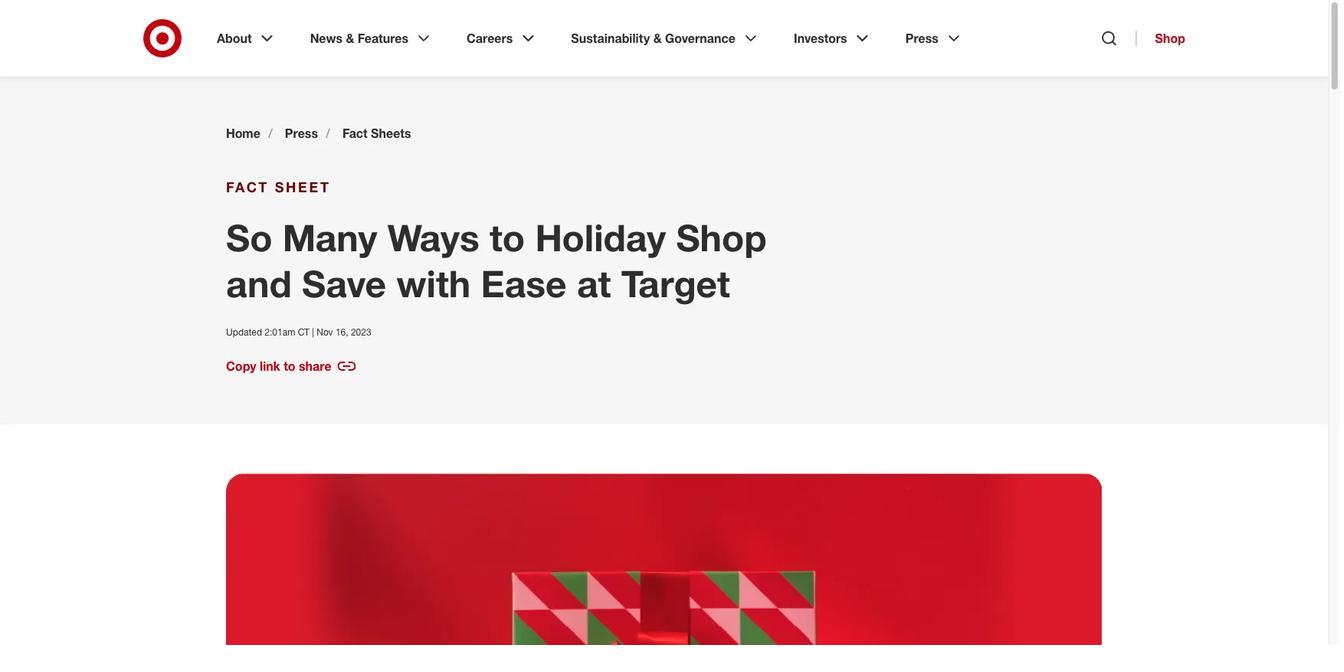 Task type: locate. For each thing, give the bounding box(es) containing it.
home link
[[226, 126, 261, 141]]

0 vertical spatial press link
[[895, 18, 974, 58]]

to up ease
[[490, 215, 525, 260]]

|
[[312, 326, 314, 338]]

sustainability
[[571, 31, 650, 46]]

1 vertical spatial press
[[285, 126, 318, 141]]

1 horizontal spatial to
[[490, 215, 525, 260]]

1 vertical spatial press link
[[285, 126, 318, 141]]

news & features link
[[299, 18, 444, 58]]

save
[[302, 261, 386, 306]]

2 & from the left
[[654, 31, 662, 46]]

copy
[[226, 359, 256, 374]]

0 horizontal spatial press
[[285, 126, 318, 141]]

about link
[[206, 18, 287, 58]]

2023
[[351, 326, 372, 338]]

0 horizontal spatial to
[[284, 359, 296, 374]]

ct
[[298, 326, 310, 338]]

news
[[310, 31, 343, 46]]

fact sheet
[[226, 179, 331, 195]]

holiday
[[535, 215, 666, 260]]

shop
[[1156, 31, 1186, 46], [676, 215, 767, 260]]

fact for fact sheet
[[226, 179, 269, 195]]

press link
[[895, 18, 974, 58], [285, 126, 318, 141]]

sustainability & governance link
[[561, 18, 771, 58]]

fact for fact sheets
[[343, 126, 368, 141]]

1 horizontal spatial shop
[[1156, 31, 1186, 46]]

0 vertical spatial to
[[490, 215, 525, 260]]

1 vertical spatial shop
[[676, 215, 767, 260]]

1 vertical spatial fact
[[226, 179, 269, 195]]

to
[[490, 215, 525, 260], [284, 359, 296, 374]]

to right link
[[284, 359, 296, 374]]

share
[[299, 359, 332, 374]]

press
[[906, 31, 939, 46], [285, 126, 318, 141]]

updated 2:01am ct | nov 16, 2023
[[226, 326, 372, 338]]

fact sheets link
[[343, 126, 411, 141]]

1 horizontal spatial &
[[654, 31, 662, 46]]

fact
[[343, 126, 368, 141], [226, 179, 269, 195]]

1 vertical spatial to
[[284, 359, 296, 374]]

0 vertical spatial shop
[[1156, 31, 1186, 46]]

2:01am
[[265, 326, 295, 338]]

home
[[226, 126, 261, 141]]

sheet
[[275, 179, 331, 195]]

1 horizontal spatial press link
[[895, 18, 974, 58]]

& left governance
[[654, 31, 662, 46]]

copy link to share button
[[226, 357, 356, 376]]

fact up so
[[226, 179, 269, 195]]

0 horizontal spatial fact
[[226, 179, 269, 195]]

so
[[226, 215, 273, 260]]

1 horizontal spatial press
[[906, 31, 939, 46]]

&
[[346, 31, 354, 46], [654, 31, 662, 46]]

fact left sheets
[[343, 126, 368, 141]]

0 horizontal spatial shop
[[676, 215, 767, 260]]

& right news
[[346, 31, 354, 46]]

1 & from the left
[[346, 31, 354, 46]]

0 horizontal spatial &
[[346, 31, 354, 46]]

many
[[283, 215, 378, 260]]

0 vertical spatial fact
[[343, 126, 368, 141]]

0 vertical spatial press
[[906, 31, 939, 46]]

1 horizontal spatial fact
[[343, 126, 368, 141]]

ways
[[388, 215, 480, 260]]

fact sheets
[[343, 126, 411, 141]]

0 horizontal spatial press link
[[285, 126, 318, 141]]

sheets
[[371, 126, 411, 141]]



Task type: vqa. For each thing, say whether or not it's contained in the screenshot.
communities
no



Task type: describe. For each thing, give the bounding box(es) containing it.
news & features
[[310, 31, 409, 46]]

16,
[[336, 326, 348, 338]]

features
[[358, 31, 409, 46]]

nov
[[317, 326, 333, 338]]

governance
[[665, 31, 736, 46]]

& for governance
[[654, 31, 662, 46]]

target
[[621, 261, 730, 306]]

careers
[[467, 31, 513, 46]]

at
[[577, 261, 611, 306]]

shop inside so many ways to holiday shop and save with ease at target
[[676, 215, 767, 260]]

to inside button
[[284, 359, 296, 374]]

sustainability & governance
[[571, 31, 736, 46]]

so many ways to holiday shop and save with ease at target
[[226, 215, 767, 306]]

copy link to share
[[226, 359, 332, 374]]

ease
[[481, 261, 567, 306]]

with
[[397, 261, 471, 306]]

& for features
[[346, 31, 354, 46]]

about
[[217, 31, 252, 46]]

investors
[[794, 31, 848, 46]]

updated
[[226, 326, 262, 338]]

and
[[226, 261, 292, 306]]

investors link
[[783, 18, 883, 58]]

to inside so many ways to holiday shop and save with ease at target
[[490, 215, 525, 260]]

shop link
[[1136, 31, 1186, 46]]

link
[[260, 359, 280, 374]]

careers link
[[456, 18, 548, 58]]



